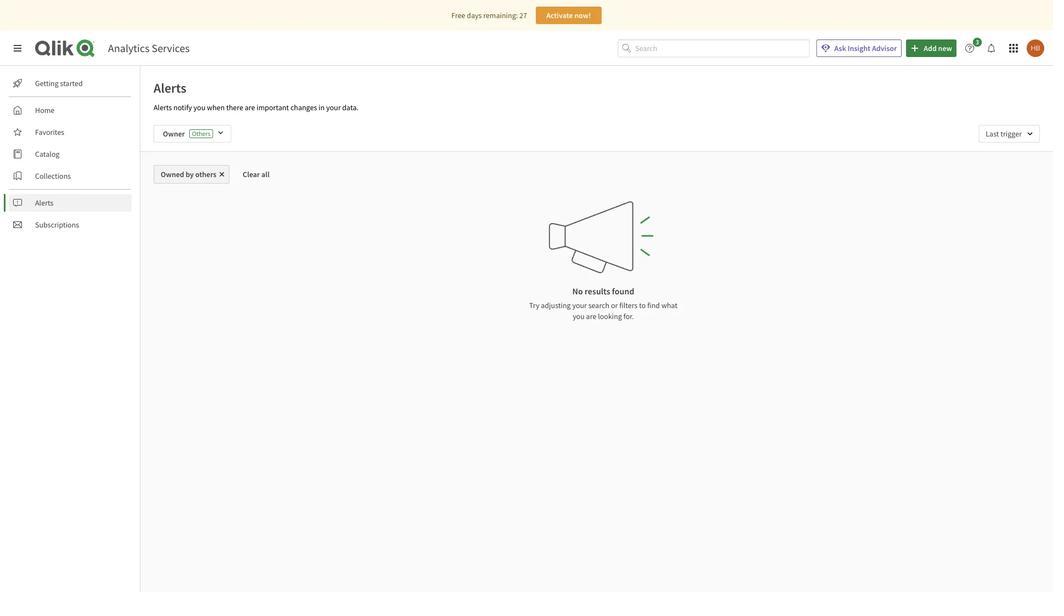 Task type: vqa. For each thing, say whether or not it's contained in the screenshot.
Quantity Analysis's tooltip
no



Task type: describe. For each thing, give the bounding box(es) containing it.
free
[[452, 10, 466, 20]]

Search text field
[[636, 39, 810, 57]]

to
[[639, 301, 646, 311]]

insight
[[848, 43, 871, 53]]

when
[[207, 103, 225, 113]]

clear all button
[[234, 165, 278, 184]]

0 horizontal spatial you
[[194, 103, 206, 113]]

new
[[939, 43, 953, 53]]

home link
[[9, 102, 132, 119]]

add new
[[924, 43, 953, 53]]

subscriptions
[[35, 220, 79, 230]]

others
[[195, 170, 217, 179]]

are inside no results found try adjusting your search or filters to find what you are looking for.
[[586, 312, 597, 322]]

searchbar element
[[618, 39, 810, 57]]

last
[[986, 129, 1000, 139]]

results
[[585, 286, 611, 297]]

no
[[573, 286, 583, 297]]

1 vertical spatial alerts
[[154, 103, 172, 113]]

27
[[520, 10, 527, 20]]

owner
[[163, 129, 185, 139]]

favorites
[[35, 127, 64, 137]]

collections
[[35, 171, 71, 181]]

your inside no results found try adjusting your search or filters to find what you are looking for.
[[573, 301, 587, 311]]

alerts link
[[9, 194, 132, 212]]

getting
[[35, 78, 59, 88]]

catalog link
[[9, 145, 132, 163]]

owned
[[161, 170, 184, 179]]

collections link
[[9, 167, 132, 185]]

clear all
[[243, 170, 270, 179]]

analytics
[[108, 41, 150, 55]]

or
[[611, 301, 618, 311]]

activate now!
[[547, 10, 591, 20]]

in
[[319, 103, 325, 113]]

alerts notify you when there are important changes in your data.
[[154, 103, 359, 113]]

analytics services
[[108, 41, 190, 55]]

favorites link
[[9, 123, 132, 141]]



Task type: locate. For each thing, give the bounding box(es) containing it.
getting started
[[35, 78, 83, 88]]

catalog
[[35, 149, 60, 159]]

notify
[[174, 103, 192, 113]]

advisor
[[873, 43, 897, 53]]

1 vertical spatial you
[[573, 312, 585, 322]]

ask
[[835, 43, 847, 53]]

owned by others
[[161, 170, 217, 179]]

you left when
[[194, 103, 206, 113]]

last trigger
[[986, 129, 1022, 139]]

subscriptions link
[[9, 216, 132, 234]]

no results found try adjusting your search or filters to find what you are looking for.
[[529, 286, 678, 322]]

getting started link
[[9, 75, 132, 92]]

alerts up subscriptions on the left of the page
[[35, 198, 53, 208]]

your right 'in'
[[326, 103, 341, 113]]

3
[[976, 38, 980, 46]]

important
[[257, 103, 289, 113]]

try
[[529, 301, 540, 311]]

1 vertical spatial your
[[573, 301, 587, 311]]

alerts up notify
[[154, 80, 186, 96]]

others
[[192, 130, 211, 138]]

0 horizontal spatial are
[[245, 103, 255, 113]]

adjusting
[[541, 301, 571, 311]]

howard brown image
[[1027, 40, 1045, 57]]

alerts left notify
[[154, 103, 172, 113]]

alerts
[[154, 80, 186, 96], [154, 103, 172, 113], [35, 198, 53, 208]]

0 vertical spatial alerts
[[154, 80, 186, 96]]

filters region
[[140, 116, 1054, 151]]

activate
[[547, 10, 573, 20]]

found
[[612, 286, 635, 297]]

for.
[[624, 312, 634, 322]]

2 vertical spatial alerts
[[35, 198, 53, 208]]

find
[[648, 301, 660, 311]]

1 horizontal spatial you
[[573, 312, 585, 322]]

0 vertical spatial you
[[194, 103, 206, 113]]

trigger
[[1001, 129, 1022, 139]]

started
[[60, 78, 83, 88]]

1 horizontal spatial are
[[586, 312, 597, 322]]

add new button
[[907, 40, 957, 57]]

you down no
[[573, 312, 585, 322]]

1 horizontal spatial your
[[573, 301, 587, 311]]

services
[[152, 41, 190, 55]]

0 horizontal spatial your
[[326, 103, 341, 113]]

filters
[[620, 301, 638, 311]]

analytics services element
[[108, 41, 190, 55]]

are right there
[[245, 103, 255, 113]]

navigation pane element
[[0, 70, 140, 238]]

owned by others button
[[154, 165, 230, 184]]

home
[[35, 105, 54, 115]]

now!
[[575, 10, 591, 20]]

clear
[[243, 170, 260, 179]]

you
[[194, 103, 206, 113], [573, 312, 585, 322]]

search
[[589, 301, 610, 311]]

add
[[924, 43, 937, 53]]

your
[[326, 103, 341, 113], [573, 301, 587, 311]]

there
[[226, 103, 243, 113]]

Last trigger field
[[979, 125, 1041, 143]]

activate now! link
[[536, 7, 602, 24]]

free days remaining: 27
[[452, 10, 527, 20]]

ask insight advisor
[[835, 43, 897, 53]]

are down search in the bottom right of the page
[[586, 312, 597, 322]]

your down no
[[573, 301, 587, 311]]

remaining:
[[484, 10, 518, 20]]

all
[[262, 170, 270, 179]]

close sidebar menu image
[[13, 44, 22, 53]]

data.
[[342, 103, 359, 113]]

0 vertical spatial are
[[245, 103, 255, 113]]

ask insight advisor button
[[817, 40, 902, 57]]

are
[[245, 103, 255, 113], [586, 312, 597, 322]]

by
[[186, 170, 194, 179]]

days
[[467, 10, 482, 20]]

what
[[662, 301, 678, 311]]

3 button
[[961, 38, 986, 57]]

alerts inside navigation pane element
[[35, 198, 53, 208]]

looking
[[598, 312, 622, 322]]

1 vertical spatial are
[[586, 312, 597, 322]]

you inside no results found try adjusting your search or filters to find what you are looking for.
[[573, 312, 585, 322]]

changes
[[291, 103, 317, 113]]

0 vertical spatial your
[[326, 103, 341, 113]]



